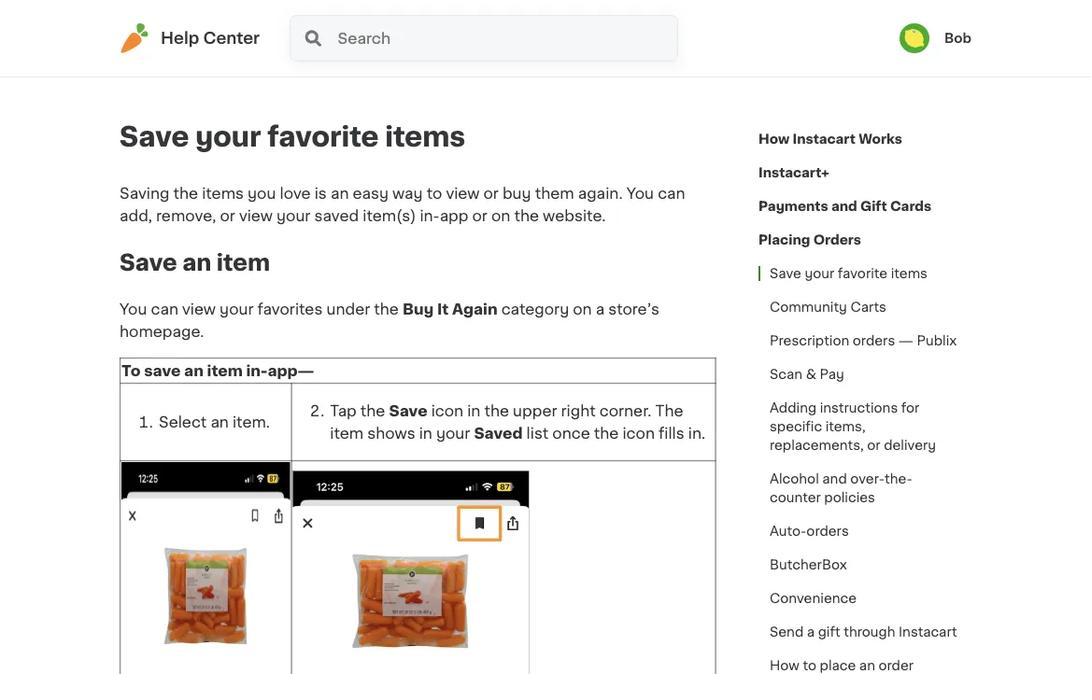 Task type: vqa. For each thing, say whether or not it's contained in the screenshot.
Lactaid within lactaid 2% reduced fat milk 32 fl oz
no



Task type: describe. For each thing, give the bounding box(es) containing it.
or inside adding instructions for specific items, replacements, or delivery
[[867, 439, 881, 452]]

items,
[[826, 421, 866, 434]]

category
[[502, 302, 569, 317]]

orders for auto-
[[807, 525, 849, 538]]

shows
[[367, 426, 416, 441]]

community
[[770, 301, 848, 314]]

2 horizontal spatial items
[[891, 267, 928, 280]]

publix
[[917, 335, 957, 348]]

gift
[[818, 626, 841, 639]]

the-
[[885, 473, 913, 486]]

is
[[315, 186, 327, 201]]

the left buy
[[374, 302, 399, 317]]

0 horizontal spatial in-
[[246, 363, 268, 378]]

again
[[452, 302, 498, 317]]

your up community carts link
[[805, 267, 835, 280]]

can inside is an easy way to view or buy them again. you can add, remove, or view your saved item(s) in-app or on the website.
[[658, 186, 686, 201]]

auto-orders link
[[759, 515, 861, 549]]

0 vertical spatial instacart
[[793, 133, 856, 146]]

once
[[553, 426, 590, 441]]

how instacart works
[[759, 133, 903, 146]]

you can view your favorites under the buy it again
[[120, 302, 498, 317]]

corner.
[[600, 404, 652, 419]]

for
[[902, 402, 920, 415]]

gift
[[861, 200, 887, 213]]

how instacart works link
[[759, 122, 903, 156]]

alcohol and over-the- counter policies link
[[759, 463, 972, 515]]

app
[[440, 208, 469, 223]]

scan & pay link
[[759, 358, 856, 392]]

prescription orders — publix
[[770, 335, 957, 348]]

select
[[159, 415, 207, 430]]

right
[[561, 404, 596, 419]]

bob link
[[900, 23, 972, 53]]

item(s)
[[363, 208, 416, 223]]

on inside the category on a store's homepage.
[[573, 302, 592, 317]]

add,
[[120, 208, 152, 223]]

or down saving the items you love
[[220, 208, 235, 223]]

again.
[[578, 186, 623, 201]]

save up saving
[[120, 124, 189, 150]]

upper
[[513, 404, 557, 419]]

payments and gift cards link
[[759, 190, 932, 223]]

homepage.
[[120, 324, 204, 339]]

instacart image
[[120, 23, 150, 53]]

favorites
[[258, 302, 323, 317]]

the
[[656, 404, 684, 419]]

website.
[[543, 208, 606, 223]]

1 vertical spatial a
[[807, 626, 815, 639]]

send a gift through instacart
[[770, 626, 958, 639]]

pay
[[820, 368, 845, 381]]

save an item
[[120, 251, 270, 274]]

the up shows
[[361, 404, 385, 419]]

help center link
[[120, 23, 260, 53]]

works
[[859, 133, 903, 146]]

place
[[820, 660, 856, 673]]

0 vertical spatial in
[[467, 404, 481, 419]]

the inside "icon in the upper right corner. the item shows in your"
[[484, 404, 509, 419]]

2 vertical spatial view
[[182, 302, 216, 317]]

store's
[[609, 302, 660, 317]]

app—
[[268, 363, 314, 378]]

carts
[[851, 301, 887, 314]]

and for alcohol
[[823, 473, 847, 486]]

community carts
[[770, 301, 887, 314]]

payments
[[759, 200, 829, 213]]

&
[[806, 368, 817, 381]]

saved list once the icon fills in.
[[474, 426, 706, 441]]

1 vertical spatial in
[[419, 426, 433, 441]]

alcohol
[[770, 473, 819, 486]]

prescription
[[770, 335, 850, 348]]

user avatar image
[[900, 23, 930, 53]]

your inside "icon in the upper right corner. the item shows in your"
[[436, 426, 470, 441]]

delivery
[[884, 439, 936, 452]]

placing orders link
[[759, 223, 862, 257]]

convenience
[[770, 592, 857, 606]]

tap
[[330, 404, 357, 419]]

through
[[844, 626, 896, 639]]

specific
[[770, 421, 822, 434]]

placing
[[759, 234, 811, 247]]

to save an item in-app—
[[121, 363, 314, 378]]

it
[[437, 302, 449, 317]]

0 horizontal spatial save your favorite items
[[120, 124, 466, 150]]

saved
[[314, 208, 359, 223]]

instacart+
[[759, 166, 830, 179]]

is an easy way to view or buy them again. you can add, remove, or view your saved item(s) in-app or on the website.
[[120, 186, 686, 223]]

butcherbox
[[770, 559, 847, 572]]

fills
[[659, 426, 685, 441]]

remove,
[[156, 208, 216, 223]]

send
[[770, 626, 804, 639]]



Task type: locate. For each thing, give the bounding box(es) containing it.
select an item.
[[159, 415, 270, 430]]

items down cards
[[891, 267, 928, 280]]

the up the remove,
[[173, 186, 198, 201]]

item.
[[233, 415, 270, 430]]

can
[[658, 186, 686, 201], [151, 302, 178, 317]]

0 horizontal spatial to
[[427, 186, 442, 201]]

item inside "icon in the upper right corner. the item shows in your"
[[330, 426, 364, 441]]

1 horizontal spatial items
[[385, 124, 466, 150]]

under
[[327, 302, 370, 317]]

tap the save
[[330, 404, 428, 419]]

item down tap
[[330, 426, 364, 441]]

orders left '—'
[[853, 335, 896, 348]]

an inside how to place an order link
[[860, 660, 876, 673]]

to right way
[[427, 186, 442, 201]]

the down corner.
[[594, 426, 619, 441]]

1 horizontal spatial in
[[467, 404, 481, 419]]

orders
[[853, 335, 896, 348], [807, 525, 849, 538]]

0 horizontal spatial orders
[[807, 525, 849, 538]]

or up the 'over-'
[[867, 439, 881, 452]]

payments and gift cards
[[759, 200, 932, 213]]

instacart up order
[[899, 626, 958, 639]]

0 horizontal spatial can
[[151, 302, 178, 317]]

0 vertical spatial on
[[492, 208, 511, 223]]

your left saved
[[436, 426, 470, 441]]

an inside is an easy way to view or buy them again. you can add, remove, or view your saved item(s) in-app or on the website.
[[331, 186, 349, 201]]

a
[[596, 302, 605, 317], [807, 626, 815, 639]]

to inside is an easy way to view or buy them again. you can add, remove, or view your saved item(s) in-app or on the website.
[[427, 186, 442, 201]]

and up policies at the bottom
[[823, 473, 847, 486]]

a inside the category on a store's homepage.
[[596, 302, 605, 317]]

1 horizontal spatial view
[[239, 208, 273, 223]]

1 horizontal spatial save your favorite items
[[770, 267, 928, 280]]

1 vertical spatial save your favorite items
[[770, 267, 928, 280]]

bob
[[945, 32, 972, 45]]

them
[[535, 186, 574, 201]]

you right again.
[[627, 186, 654, 201]]

0 vertical spatial items
[[385, 124, 466, 150]]

love
[[280, 186, 311, 201]]

save
[[144, 363, 181, 378]]

1 horizontal spatial you
[[627, 186, 654, 201]]

2 vertical spatial item
[[330, 426, 364, 441]]

1 vertical spatial to
[[803, 660, 817, 673]]

scan
[[770, 368, 803, 381]]

an down the remove,
[[182, 251, 211, 274]]

a left store's
[[596, 302, 605, 317]]

help center
[[161, 30, 260, 46]]

1 vertical spatial orders
[[807, 525, 849, 538]]

prescription orders — publix link
[[759, 324, 968, 358]]

or right app
[[472, 208, 488, 223]]

save your favorite items down orders
[[770, 267, 928, 280]]

save your favorite items up love
[[120, 124, 466, 150]]

orders up butcherbox link
[[807, 525, 849, 538]]

1 vertical spatial how
[[770, 660, 800, 673]]

in right shows
[[419, 426, 433, 441]]

to left place
[[803, 660, 817, 673]]

how down the send
[[770, 660, 800, 673]]

0 horizontal spatial in
[[419, 426, 433, 441]]

icon in the upper right corner. the item shows in your
[[330, 404, 684, 441]]

save
[[120, 124, 189, 150], [120, 251, 177, 274], [770, 267, 802, 280], [389, 404, 428, 419]]

1 vertical spatial item
[[207, 363, 243, 378]]

adding instructions for specific items, replacements, or delivery link
[[759, 392, 972, 463]]

save down placing
[[770, 267, 802, 280]]

adding
[[770, 402, 817, 415]]

buy
[[403, 302, 434, 317]]

over-
[[851, 473, 885, 486]]

saving the items you love
[[120, 186, 311, 201]]

adding instructions for specific items, replacements, or delivery
[[770, 402, 936, 452]]

save your favorite items link
[[759, 257, 939, 291]]

0 horizontal spatial items
[[202, 186, 244, 201]]

icon inside "icon in the upper right corner. the item shows in your"
[[431, 404, 464, 419]]

1 vertical spatial view
[[239, 208, 273, 223]]

view up homepage.
[[182, 302, 216, 317]]

1 horizontal spatial icon
[[623, 426, 655, 441]]

in- down way
[[420, 208, 440, 223]]

0 vertical spatial in-
[[420, 208, 440, 223]]

on right category
[[573, 302, 592, 317]]

Search search field
[[336, 16, 678, 61]]

instructions
[[820, 402, 898, 415]]

0 vertical spatial to
[[427, 186, 442, 201]]

0 vertical spatial a
[[596, 302, 605, 317]]

how up instacart+ link
[[759, 133, 790, 146]]

1 horizontal spatial to
[[803, 660, 817, 673]]

the
[[173, 186, 198, 201], [514, 208, 539, 223], [374, 302, 399, 317], [361, 404, 385, 419], [484, 404, 509, 419], [594, 426, 619, 441]]

on down buy
[[492, 208, 511, 223]]

item
[[217, 251, 270, 274], [207, 363, 243, 378], [330, 426, 364, 441]]

0 vertical spatial icon
[[431, 404, 464, 419]]

0 vertical spatial item
[[217, 251, 270, 274]]

way
[[393, 186, 423, 201]]

convenience link
[[759, 582, 868, 616]]

auto-orders
[[770, 525, 849, 538]]

in- inside is an easy way to view or buy them again. you can add, remove, or view your saved item(s) in-app or on the website.
[[420, 208, 440, 223]]

instacart+ link
[[759, 156, 830, 190]]

placing orders
[[759, 234, 862, 247]]

your inside is an easy way to view or buy them again. you can add, remove, or view your saved item(s) in-app or on the website.
[[277, 208, 311, 223]]

view down 'you'
[[239, 208, 273, 223]]

on inside is an easy way to view or buy them again. you can add, remove, or view your saved item(s) in-app or on the website.
[[492, 208, 511, 223]]

an right save
[[184, 363, 204, 378]]

saved
[[474, 426, 523, 441]]

community carts link
[[759, 291, 898, 324]]

an left item. on the left of page
[[211, 415, 229, 430]]

0 horizontal spatial instacart
[[793, 133, 856, 146]]

policies
[[825, 492, 876, 505]]

alcohol and over-the- counter policies
[[770, 473, 913, 505]]

the down buy
[[514, 208, 539, 223]]

how for how to place an order
[[770, 660, 800, 673]]

you up homepage.
[[120, 302, 147, 317]]

your left favorites
[[220, 302, 254, 317]]

view up app
[[446, 186, 480, 201]]

a left gift
[[807, 626, 815, 639]]

in up saved
[[467, 404, 481, 419]]

items up way
[[385, 124, 466, 150]]

0 horizontal spatial icon
[[431, 404, 464, 419]]

items left 'you'
[[202, 186, 244, 201]]

saving
[[120, 186, 170, 201]]

in- up item. on the left of page
[[246, 363, 268, 378]]

and left the gift
[[832, 200, 858, 213]]

0 horizontal spatial a
[[596, 302, 605, 317]]

0 vertical spatial how
[[759, 133, 790, 146]]

on
[[492, 208, 511, 223], [573, 302, 592, 317]]

the inside is an easy way to view or buy them again. you can add, remove, or view your saved item(s) in-app or on the website.
[[514, 208, 539, 223]]

save up shows
[[389, 404, 428, 419]]

1 horizontal spatial on
[[573, 302, 592, 317]]

1 horizontal spatial orders
[[853, 335, 896, 348]]

help
[[161, 30, 199, 46]]

1 vertical spatial you
[[120, 302, 147, 317]]

an for save
[[182, 251, 211, 274]]

or
[[484, 186, 499, 201], [220, 208, 235, 223], [472, 208, 488, 223], [867, 439, 881, 452]]

your up saving the items you love
[[195, 124, 261, 150]]

list
[[527, 426, 549, 441]]

2 vertical spatial items
[[891, 267, 928, 280]]

0 vertical spatial you
[[627, 186, 654, 201]]

and inside the alcohol and over-the- counter policies
[[823, 473, 847, 486]]

1 vertical spatial instacart
[[899, 626, 958, 639]]

save down add,
[[120, 251, 177, 274]]

order
[[879, 660, 914, 673]]

1 vertical spatial can
[[151, 302, 178, 317]]

an right the is
[[331, 186, 349, 201]]

how for how instacart works
[[759, 133, 790, 146]]

or left buy
[[484, 186, 499, 201]]

replacements,
[[770, 439, 864, 452]]

and for payments
[[832, 200, 858, 213]]

item up favorites
[[217, 251, 270, 274]]

icon down corner.
[[623, 426, 655, 441]]

butcherbox link
[[759, 549, 859, 582]]

favorite up carts
[[838, 267, 888, 280]]

counter
[[770, 492, 821, 505]]

how to place an order
[[770, 660, 914, 673]]

in-
[[420, 208, 440, 223], [246, 363, 268, 378]]

favorite
[[268, 124, 379, 150], [838, 267, 888, 280]]

icon right tap the save at bottom
[[431, 404, 464, 419]]

1 vertical spatial and
[[823, 473, 847, 486]]

0 horizontal spatial you
[[120, 302, 147, 317]]

auto-
[[770, 525, 807, 538]]

0 vertical spatial favorite
[[268, 124, 379, 150]]

2 horizontal spatial view
[[446, 186, 480, 201]]

an left order
[[860, 660, 876, 673]]

0 vertical spatial orders
[[853, 335, 896, 348]]

orders
[[814, 234, 862, 247]]

can up homepage.
[[151, 302, 178, 317]]

your
[[195, 124, 261, 150], [277, 208, 311, 223], [805, 267, 835, 280], [220, 302, 254, 317], [436, 426, 470, 441]]

0 horizontal spatial on
[[492, 208, 511, 223]]

the up saved
[[484, 404, 509, 419]]

1 vertical spatial favorite
[[838, 267, 888, 280]]

1 horizontal spatial favorite
[[838, 267, 888, 280]]

0 horizontal spatial favorite
[[268, 124, 379, 150]]

instacart
[[793, 133, 856, 146], [899, 626, 958, 639]]

item up select an item.
[[207, 363, 243, 378]]

0 horizontal spatial view
[[182, 302, 216, 317]]

can right again.
[[658, 186, 686, 201]]

center
[[203, 30, 260, 46]]

how to place an order link
[[759, 649, 925, 675]]

instacart up instacart+
[[793, 133, 856, 146]]

and
[[832, 200, 858, 213], [823, 473, 847, 486]]

0 vertical spatial and
[[832, 200, 858, 213]]

1 vertical spatial in-
[[246, 363, 268, 378]]

0 vertical spatial view
[[446, 186, 480, 201]]

an for select
[[211, 415, 229, 430]]

save your favorite items
[[120, 124, 466, 150], [770, 267, 928, 280]]

an for is
[[331, 186, 349, 201]]

1 horizontal spatial can
[[658, 186, 686, 201]]

send a gift through instacart link
[[759, 616, 969, 649]]

1 horizontal spatial instacart
[[899, 626, 958, 639]]

in.
[[688, 426, 706, 441]]

buy
[[503, 186, 531, 201]]

1 horizontal spatial in-
[[420, 208, 440, 223]]

you inside is an easy way to view or buy them again. you can add, remove, or view your saved item(s) in-app or on the website.
[[627, 186, 654, 201]]

1 horizontal spatial a
[[807, 626, 815, 639]]

orders for prescription
[[853, 335, 896, 348]]

easy
[[353, 186, 389, 201]]

1 vertical spatial items
[[202, 186, 244, 201]]

your down love
[[277, 208, 311, 223]]

1 vertical spatial on
[[573, 302, 592, 317]]

—
[[899, 335, 914, 348]]

0 vertical spatial save your favorite items
[[120, 124, 466, 150]]

to
[[427, 186, 442, 201], [803, 660, 817, 673]]

favorite up the is
[[268, 124, 379, 150]]

0 vertical spatial can
[[658, 186, 686, 201]]

1 vertical spatial icon
[[623, 426, 655, 441]]



